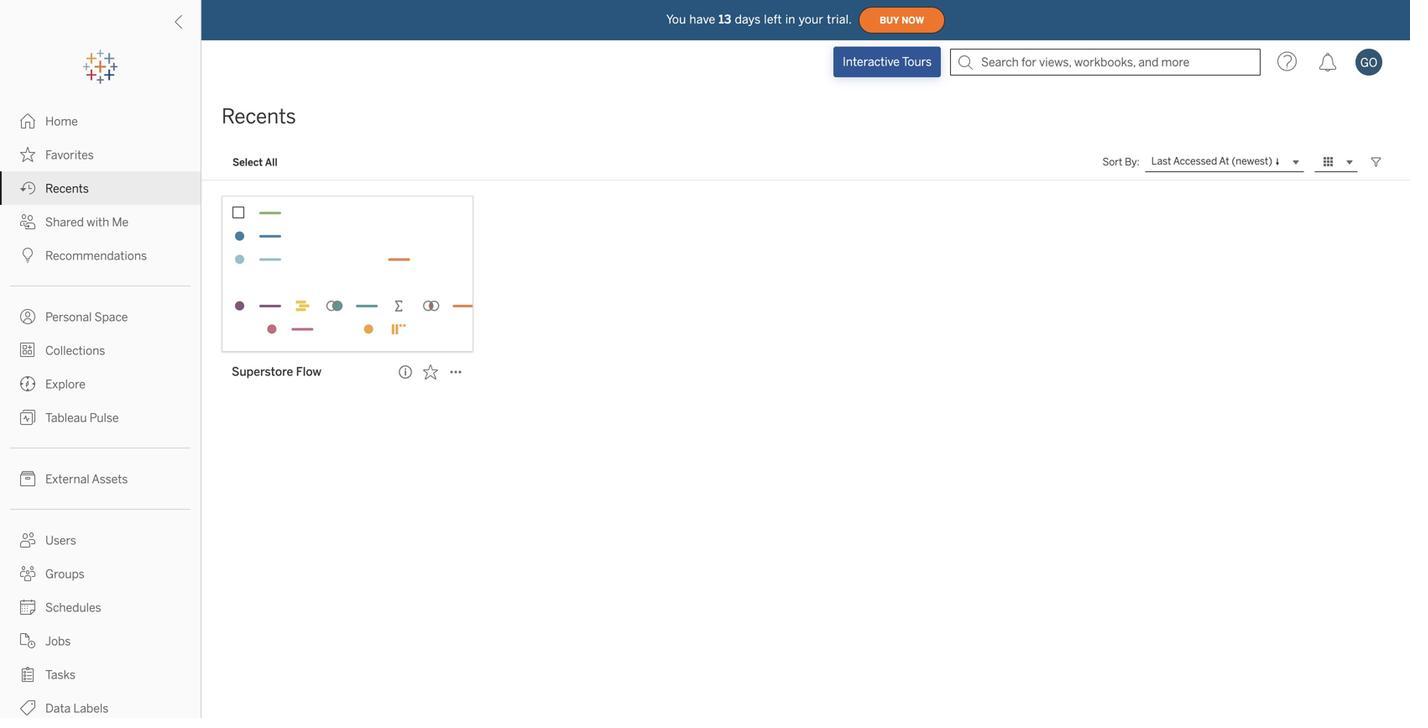 Task type: locate. For each thing, give the bounding box(es) containing it.
schedules link
[[0, 590, 201, 624]]

tasks
[[45, 668, 76, 682]]

users
[[45, 534, 76, 548]]

recents
[[222, 105, 296, 128], [45, 182, 89, 196]]

recommendations
[[45, 249, 147, 263]]

data labels link
[[0, 691, 201, 718]]

recents link
[[0, 171, 201, 205]]

recommendations link
[[0, 239, 201, 272]]

personal space link
[[0, 300, 201, 333]]

last accessed at (newest) button
[[1145, 152, 1305, 172]]

collections link
[[0, 333, 201, 367]]

you
[[667, 12, 687, 26]]

shared with me
[[45, 215, 129, 229]]

with
[[87, 215, 109, 229]]

trial.
[[827, 12, 853, 26]]

0 horizontal spatial recents
[[45, 182, 89, 196]]

grid view image
[[1322, 155, 1337, 170]]

main navigation. press the up and down arrow keys to access links. element
[[0, 104, 201, 718]]

at
[[1220, 155, 1230, 167]]

schedules
[[45, 601, 101, 615]]

1 vertical spatial recents
[[45, 182, 89, 196]]

me
[[112, 215, 129, 229]]

tableau pulse
[[45, 411, 119, 425]]

pulse
[[90, 411, 119, 425]]

have
[[690, 12, 716, 26]]

days
[[735, 12, 761, 26]]

select all button
[[222, 152, 289, 172]]

personal
[[45, 310, 92, 324]]

13
[[719, 12, 732, 26]]

interactive tours
[[843, 55, 932, 69]]

last
[[1152, 155, 1172, 167]]

explore link
[[0, 367, 201, 401]]

home link
[[0, 104, 201, 138]]

you have 13 days left in your trial.
[[667, 12, 853, 26]]

shared with me link
[[0, 205, 201, 239]]

recents up select all
[[222, 105, 296, 128]]

interactive
[[843, 55, 900, 69]]

superstore flow
[[232, 365, 322, 379]]

data
[[45, 702, 71, 716]]

buy now button
[[859, 7, 946, 34]]

1 horizontal spatial recents
[[222, 105, 296, 128]]

external assets
[[45, 472, 128, 486]]

navigation panel element
[[0, 50, 201, 718]]

left
[[765, 12, 782, 26]]

your
[[799, 12, 824, 26]]

jobs
[[45, 634, 71, 648]]

recents up shared
[[45, 182, 89, 196]]

superstore
[[232, 365, 293, 379]]

data labels
[[45, 702, 109, 716]]

Search for views, workbooks, and more text field
[[951, 49, 1261, 76]]

tours
[[903, 55, 932, 69]]

last accessed at (newest)
[[1152, 155, 1273, 167]]



Task type: describe. For each thing, give the bounding box(es) containing it.
tableau
[[45, 411, 87, 425]]

recents inside recents link
[[45, 182, 89, 196]]

space
[[95, 310, 128, 324]]

users link
[[0, 523, 201, 557]]

groups link
[[0, 557, 201, 590]]

personal space
[[45, 310, 128, 324]]

sort
[[1103, 156, 1123, 168]]

accessed
[[1174, 155, 1218, 167]]

buy now
[[880, 15, 925, 25]]

jobs link
[[0, 624, 201, 658]]

favorites
[[45, 148, 94, 162]]

select all
[[233, 156, 278, 168]]

by:
[[1125, 156, 1140, 168]]

0 vertical spatial recents
[[222, 105, 296, 128]]

collections
[[45, 344, 105, 358]]

favorites link
[[0, 138, 201, 171]]

now
[[902, 15, 925, 25]]

assets
[[92, 472, 128, 486]]

tableau pulse link
[[0, 401, 201, 434]]

shared
[[45, 215, 84, 229]]

flow
[[296, 365, 322, 379]]

groups
[[45, 567, 85, 581]]

select
[[233, 156, 263, 168]]

(newest)
[[1232, 155, 1273, 167]]

external assets link
[[0, 462, 201, 496]]

external
[[45, 472, 90, 486]]

labels
[[73, 702, 109, 716]]

in
[[786, 12, 796, 26]]

all
[[265, 156, 278, 168]]

home
[[45, 115, 78, 128]]

tasks link
[[0, 658, 201, 691]]

explore
[[45, 378, 86, 391]]

sort by:
[[1103, 156, 1140, 168]]

buy
[[880, 15, 900, 25]]



Task type: vqa. For each thing, say whether or not it's contained in the screenshot.
THE 'USERS' "link" on the bottom of page
yes



